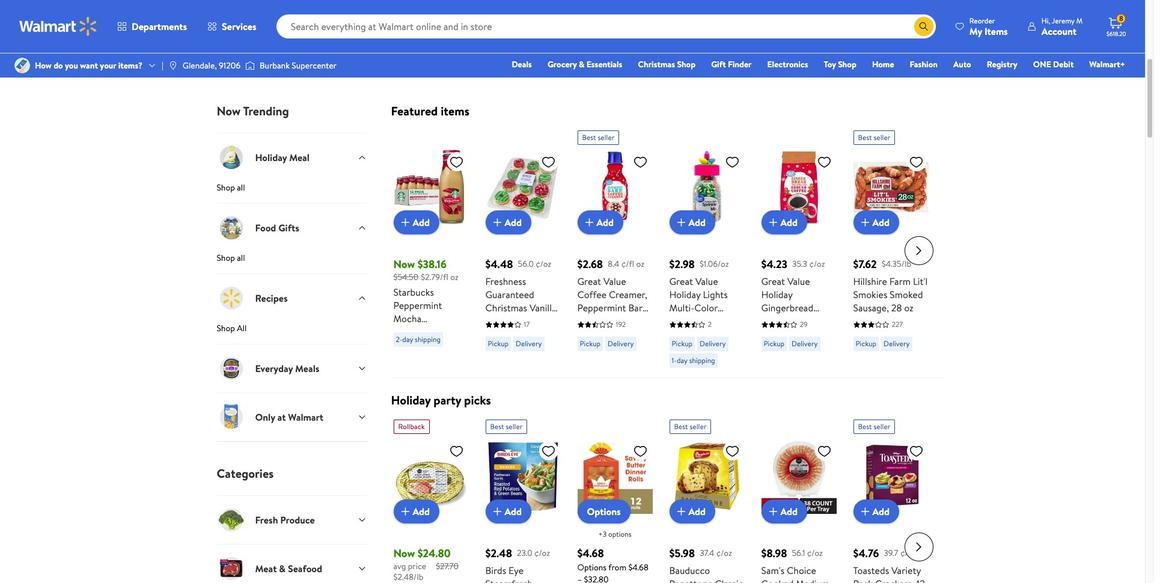 Task type: describe. For each thing, give the bounding box(es) containing it.
birds eye steamfresh sauced parmesan garlic roasted red potatoes and green beans, frozen vegetables, 10.8 oz bag (frozen) image
[[486, 439, 561, 515]]

king's hawaiian savory butter rolls, 12 count, 12 oz image
[[578, 439, 653, 515]]

trending
[[243, 103, 289, 119]]

add to cart image for birds eye steamfresh sauced parmesan garlic roasted red potatoes and green beans, frozen vegetables, 10.8 oz bag (frozen) image
[[491, 505, 505, 519]]

count
[[486, 341, 512, 354]]

eye
[[509, 564, 524, 578]]

12 inside $4.23 35.3 ¢/oz great value holiday gingerbread ground coffee, medium roast, 12 oz
[[826, 328, 834, 341]]

sam's choice spiral cut honey cured double glaze ham, 8 - 14.6 lb image
[[394, 439, 469, 515]]

$24.80
[[418, 546, 451, 561]]

add for add to cart icon associated with $7.62
[[873, 216, 890, 229]]

& for seafood
[[279, 563, 286, 576]]

12 inside now $38.16 $54.50 $2.79/fl oz starbucks peppermint mocha frappuccino, 12 pack 13.7oz
[[450, 325, 458, 339]]

shop all
[[217, 323, 247, 335]]

value inside $4.23 35.3 ¢/oz great value holiday gingerbread ground coffee, medium roast, 12 oz
[[788, 275, 811, 288]]

shipping for 2-day shipping
[[415, 334, 441, 345]]

seller for $4.76
[[874, 422, 891, 432]]

add for add to cart image for sam's choice cooked medium shrimp cocktail ring with sauce, 16 oz image
[[781, 505, 798, 519]]

great value holiday lights multi-color dessert sprinkles, 2.82 oz image
[[670, 150, 745, 225]]

now $38.16 $54.50 $2.79/fl oz starbucks peppermint mocha frappuccino, 12 pack 13.7oz
[[394, 257, 459, 352]]

coffee
[[578, 288, 607, 302]]

smoked
[[890, 288, 924, 302]]

$2.98 $1.06/oz great value holiday lights multi-color dessert sprinkles, 2.82 oz
[[670, 257, 744, 341]]

pickup for $4.23
[[764, 339, 785, 349]]

oz right ¢/fl
[[637, 258, 645, 270]]

hillshire
[[854, 275, 888, 288]]

gift
[[712, 58, 726, 70]]

best seller for $2.68
[[583, 133, 615, 143]]

options inside $4.68 options from $4.68 – $32.80
[[578, 562, 607, 574]]

& for essentials
[[579, 58, 585, 70]]

add for add to cart icon above $4.48
[[505, 216, 522, 229]]

holiday inside $4.23 35.3 ¢/oz great value holiday gingerbread ground coffee, medium roast, 12 oz
[[762, 288, 793, 302]]

fl
[[590, 315, 596, 328]]

8.4
[[608, 258, 620, 270]]

$1.06/oz
[[700, 258, 729, 270]]

pickup for $2.98
[[672, 339, 693, 349]]

panettone
[[670, 578, 713, 584]]

all for food
[[237, 252, 245, 264]]

product group containing now $24.80
[[394, 415, 469, 584]]

add to favorites list, freshness guaranteed christmas vanilla iced mini donuts pastry, 8oz, 12 count image
[[542, 155, 556, 170]]

2 to from the left
[[479, 13, 487, 25]]

8oz,
[[516, 328, 533, 341]]

product group containing $4.23
[[762, 126, 837, 373]]

17
[[524, 320, 530, 330]]

next slide for product carousel list image
[[905, 236, 934, 265]]

categories
[[217, 466, 274, 482]]

food gifts button
[[217, 204, 367, 252]]

add to favorites list, sam's choice cooked medium shrimp cocktail ring with sauce, 16 oz image
[[818, 444, 832, 459]]

everyday meals
[[255, 362, 320, 375]]

toy
[[824, 58, 837, 70]]

add button for bauducco panettone classic - moist & fresh fruit holiday cake - traditional italian recipe with candied fruit & raisins- 16oz image
[[670, 500, 716, 524]]

best for $7.62
[[859, 133, 873, 143]]

& for more
[[255, 13, 261, 25]]

shop now for to
[[474, 50, 510, 62]]

$4.76
[[854, 546, 880, 561]]

shop all link for meal
[[217, 182, 367, 204]]

walmart+ link
[[1085, 58, 1132, 71]]

food
[[255, 221, 276, 235]]

ground
[[762, 315, 793, 328]]

delivery for $7.62
[[884, 339, 910, 349]]

home
[[873, 58, 895, 70]]

picks
[[464, 392, 491, 409]]

reorder
[[970, 15, 996, 26]]

multi-
[[670, 302, 695, 315]]

1 to from the left
[[284, 13, 292, 25]]

best seller for $7.62
[[859, 133, 891, 143]]

now for more
[[243, 50, 258, 62]]

peppermint inside now $38.16 $54.50 $2.79/fl oz starbucks peppermint mocha frappuccino, 12 pack 13.7oz
[[394, 299, 443, 312]]

recipes
[[255, 292, 288, 305]]

oz inside now $38.16 $54.50 $2.79/fl oz starbucks peppermint mocha frappuccino, 12 pack 13.7oz
[[451, 271, 459, 284]]

add button for sam's choice cooked medium shrimp cocktail ring with sauce, 16 oz image
[[762, 500, 808, 524]]

¢/oz for $8.98
[[808, 547, 823, 559]]

for
[[813, 13, 824, 25]]

great value coffee creamer, peppermint bark, 32 fl oz image
[[578, 150, 653, 225]]

|
[[162, 60, 164, 72]]

add button for great value coffee creamer, peppermint bark, 32 fl oz image at the top
[[578, 211, 624, 235]]

delivery for $2.68
[[608, 339, 634, 349]]

list containing chocolates & more to share or stuff in stockings.
[[195, 0, 951, 75]]

day for 2-
[[403, 334, 413, 345]]

your
[[100, 60, 116, 72]]

produce
[[281, 514, 315, 527]]

56.1
[[793, 547, 806, 559]]

fresh produce
[[255, 514, 315, 527]]

add to favorites list, birds eye steamfresh sauced parmesan garlic roasted red potatoes and green beans, frozen vegetables, 10.8 oz bag (frozen) image
[[542, 444, 556, 459]]

pickup for $2.68
[[580, 339, 601, 349]]

add to cart image for great value coffee creamer, peppermint bark, 32 fl oz image at the top
[[583, 216, 597, 230]]

burbank supercenter
[[260, 60, 337, 72]]

add button for sam's choice spiral cut honey cured double glaze ham, 8 - 14.6 lb image on the bottom left
[[394, 500, 440, 524]]

jeremy
[[1053, 15, 1075, 26]]

add button for birds eye steamfresh sauced parmesan garlic roasted red potatoes and green beans, frozen vegetables, 10.8 oz bag (frozen) image
[[486, 500, 532, 524]]

add to cart image for $4.23
[[767, 216, 781, 230]]

great value holiday gingerbread ground coffee, medium roast, 12 oz image
[[762, 150, 837, 225]]

bark,
[[629, 302, 650, 315]]

lights
[[703, 288, 728, 302]]

glendale, 91206
[[183, 60, 241, 72]]

add for birds eye steamfresh sauced parmesan garlic roasted red potatoes and green beans, frozen vegetables, 10.8 oz bag (frozen) image add to cart image
[[505, 505, 522, 519]]

home link
[[867, 58, 900, 71]]

holiday meal button
[[217, 133, 367, 182]]

items?
[[118, 60, 143, 72]]

$2.48
[[486, 546, 513, 561]]

registry
[[988, 58, 1018, 70]]

day for 1-
[[677, 356, 688, 366]]

$27.70 $2.48/lb
[[394, 561, 459, 583]]

39.7
[[884, 547, 899, 559]]

only
[[255, 411, 275, 424]]

pickup for $7.62
[[856, 339, 877, 349]]

 image for burbank supercenter
[[245, 60, 255, 72]]

fashion link
[[905, 58, 944, 71]]

$4.48 56.0 ¢/oz freshness guaranteed christmas vanilla iced mini donuts pastry, 8oz, 12 count
[[486, 257, 557, 354]]

2 or from the left
[[539, 13, 547, 25]]

recipes button
[[217, 274, 367, 323]]

best up bauducco panettone classic - moist & fresh fruit holiday cake - traditional italian recipe with candied fruit & raisins- 16oz image
[[675, 422, 689, 432]]

gift finder
[[712, 58, 752, 70]]

29
[[800, 320, 808, 330]]

product group containing $2.68
[[578, 126, 653, 373]]

add button for the hillshire farm lit'l smokies smoked sausage, 28 oz image
[[854, 211, 900, 235]]

227
[[892, 320, 904, 330]]

seller up birds eye steamfresh sauced parmesan garlic roasted red potatoes and green beans, frozen vegetables, 10.8 oz bag (frozen) image
[[506, 422, 523, 432]]

8
[[1120, 13, 1124, 24]]

mocha
[[394, 312, 422, 325]]

color
[[695, 302, 718, 315]]

stockings.
[[353, 13, 389, 25]]

shop all link
[[217, 323, 367, 344]]

one debit
[[1034, 58, 1075, 70]]

items
[[985, 24, 1009, 38]]

add to cart image for toasteds variety pack crackers, 12 oz image
[[859, 505, 873, 519]]

¢/oz for $4.76
[[901, 547, 917, 559]]

my
[[970, 24, 983, 38]]

seafood
[[288, 563, 322, 576]]

medium
[[762, 328, 796, 341]]

holiday meal
[[255, 151, 310, 164]]

sugar,
[[738, 13, 760, 25]]

festive
[[858, 13, 882, 25]]

kits
[[464, 13, 478, 25]]

add button for great value holiday lights multi-color dessert sprinkles, 2.82 oz image
[[670, 211, 716, 235]]

add for add to cart icon related to $4.23
[[781, 216, 798, 229]]

& right mixes
[[784, 13, 790, 25]]

add button for great value holiday gingerbread ground coffee, medium roast, 12 oz image
[[762, 211, 808, 235]]

avg
[[394, 561, 406, 573]]

guaranteed
[[486, 288, 535, 302]]

oz inside $4.23 35.3 ¢/oz great value holiday gingerbread ground coffee, medium roast, 12 oz
[[762, 341, 771, 354]]

add to favorites list, great value holiday lights multi-color dessert sprinkles, 2.82 oz image
[[726, 155, 740, 170]]

list item containing kits to make scratch or premade goodies more magical.
[[447, 0, 699, 75]]

add to favorites list, starbucks peppermint mocha frappuccino, 12 pack 13.7oz image
[[450, 155, 464, 170]]

featured items
[[391, 103, 470, 119]]

product group containing $7.62
[[854, 126, 929, 373]]

auto
[[954, 58, 972, 70]]

$7.62
[[854, 257, 877, 272]]

2 more from the left
[[614, 13, 633, 25]]

add to cart image for sam's choice cooked medium shrimp cocktail ring with sauce, 16 oz image
[[767, 505, 781, 519]]

great inside $2.98 $1.06/oz great value holiday lights multi-color dessert sprinkles, 2.82 oz
[[670, 275, 694, 288]]

add to cart image for $2.98
[[675, 216, 689, 230]]

desserts.
[[884, 13, 916, 25]]

christmas inside $4.48 56.0 ¢/oz freshness guaranteed christmas vanilla iced mini donuts pastry, 8oz, 12 count
[[486, 302, 528, 315]]

add to cart image for sam's choice spiral cut honey cured double glaze ham, 8 - 14.6 lb image on the bottom left
[[399, 505, 413, 519]]

$2.68
[[578, 257, 603, 272]]

now for mixes
[[746, 50, 762, 62]]

product group containing $2.98
[[670, 126, 745, 373]]

creamer,
[[609, 288, 648, 302]]

you
[[65, 60, 78, 72]]

$5.98 37.4 ¢/oz bauducco panettone classi
[[670, 546, 744, 584]]

$32.80
[[584, 574, 609, 584]]

best for $2.68
[[583, 133, 597, 143]]

add to favorites list, king's hawaiian savory butter rolls, 12 count, 12 oz image
[[634, 444, 648, 459]]

0 vertical spatial $4.68
[[578, 546, 604, 561]]

add button for freshness guaranteed christmas vanilla iced mini donuts pastry, 8oz, 12 count image
[[486, 211, 532, 235]]

0 vertical spatial christmas
[[638, 58, 676, 70]]

pack
[[854, 578, 874, 584]]

value inside the $2.68 8.4 ¢/fl oz great value coffee creamer, peppermint bark, 32 fl oz
[[604, 275, 627, 288]]

–
[[578, 574, 582, 584]]

¢/oz for $4.48
[[536, 258, 552, 270]]

donuts
[[526, 315, 556, 328]]

oz inside $2.98 $1.06/oz great value holiday lights multi-color dessert sprinkles, 2.82 oz
[[690, 328, 699, 341]]

hillshire farm lit'l smokies smoked sausage, 28 oz image
[[854, 150, 929, 225]]

grocery & essentials
[[548, 58, 623, 70]]

add to cart image up $5.98
[[675, 505, 689, 519]]

flour,
[[716, 13, 736, 25]]

add to cart image up $4.48
[[491, 216, 505, 230]]

product group containing $4.48
[[486, 126, 561, 373]]

toy shop
[[824, 58, 857, 70]]

$2.98
[[670, 257, 695, 272]]



Task type: vqa. For each thing, say whether or not it's contained in the screenshot.
leftmost to
yes



Task type: locate. For each thing, give the bounding box(es) containing it.
0 horizontal spatial to
[[284, 13, 292, 25]]

meat & seafood button
[[217, 545, 367, 584]]

value inside $2.98 $1.06/oz great value holiday lights multi-color dessert sprinkles, 2.82 oz
[[696, 275, 719, 288]]

pickup up the 1-
[[672, 339, 693, 349]]

chocolates & more to share or stuff in stockings.
[[212, 13, 389, 25]]

list item containing flour, sugar, mixes & more for creating festive desserts.
[[699, 0, 951, 75]]

christmas up '17'
[[486, 302, 528, 315]]

$4.35/lb
[[882, 258, 912, 270]]

frappuccino,
[[394, 325, 447, 339]]

¢/oz right 35.3 on the top of the page
[[810, 258, 826, 270]]

now left trending in the top left of the page
[[217, 103, 241, 119]]

add for starbucks peppermint mocha frappuccino, 12 pack 13.7oz image add to cart image
[[413, 216, 430, 229]]

from
[[609, 562, 627, 574]]

1 more from the left
[[263, 13, 282, 25]]

christmas down magical.
[[638, 58, 676, 70]]

8 $618.20
[[1107, 13, 1127, 38]]

best up toasteds variety pack crackers, 12 oz image
[[859, 422, 873, 432]]

burbank
[[260, 60, 290, 72]]

2 horizontal spatial value
[[788, 275, 811, 288]]

product group containing now $38.16
[[394, 126, 469, 373]]

1 horizontal spatial $4.68
[[629, 562, 649, 574]]

toy shop link
[[819, 58, 863, 71]]

add to cart image
[[491, 216, 505, 230], [675, 216, 689, 230], [767, 216, 781, 230], [859, 216, 873, 230], [675, 505, 689, 519]]

iced
[[486, 315, 503, 328]]

starbucks peppermint mocha frappuccino, 12 pack 13.7oz image
[[394, 150, 469, 225]]

2 horizontal spatial great
[[762, 275, 786, 288]]

3 more from the left
[[792, 13, 811, 25]]

0 vertical spatial shop all link
[[217, 182, 367, 204]]

only at walmart
[[255, 411, 324, 424]]

only at walmart button
[[217, 393, 367, 442]]

peppermint
[[394, 299, 443, 312], [578, 302, 627, 315]]

now trending
[[217, 103, 289, 119]]

best seller up the hillshire farm lit'l smokies smoked sausage, 28 oz image
[[859, 133, 891, 143]]

0 horizontal spatial peppermint
[[394, 299, 443, 312]]

holiday
[[255, 151, 287, 164], [670, 288, 701, 302], [762, 288, 793, 302], [391, 392, 431, 409]]

add to cart image for starbucks peppermint mocha frappuccino, 12 pack 13.7oz image
[[399, 216, 413, 230]]

add to cart image up $2.68
[[583, 216, 597, 230]]

product group containing $4.76
[[854, 415, 929, 584]]

list item containing chocolates & more to share or stuff in stockings.
[[195, 0, 447, 75]]

freshness guaranteed christmas vanilla iced mini donuts pastry, 8oz, 12 count image
[[486, 150, 561, 225]]

add to cart image up $4.76
[[859, 505, 873, 519]]

roast,
[[798, 328, 824, 341]]

shop now for sugar,
[[726, 50, 762, 62]]

add to cart image up $2.98
[[675, 216, 689, 230]]

5 delivery from the left
[[884, 339, 910, 349]]

1 horizontal spatial now
[[495, 50, 510, 62]]

3 shop now from the left
[[726, 50, 762, 62]]

0 horizontal spatial or
[[315, 13, 323, 25]]

shop all link down gifts
[[217, 252, 367, 274]]

pickup down ground
[[764, 339, 785, 349]]

add button up $2.98
[[670, 211, 716, 235]]

1 horizontal spatial shop now
[[474, 50, 510, 62]]

rollback
[[399, 422, 425, 432]]

+3 options
[[599, 530, 632, 540]]

make
[[489, 13, 509, 25]]

now for make
[[495, 50, 510, 62]]

0 horizontal spatial  image
[[168, 61, 178, 70]]

fresh
[[255, 514, 278, 527]]

$8.98 56.1 ¢/oz sam's choice cooked mediu
[[762, 546, 830, 584]]

oz right '$2.79/fl'
[[451, 271, 459, 284]]

more
[[263, 13, 282, 25], [614, 13, 633, 25], [792, 13, 811, 25]]

now inside now $24.80 avg price
[[394, 546, 415, 561]]

christmas shop
[[638, 58, 696, 70]]

 image right |
[[168, 61, 178, 70]]

add up 56.0
[[505, 216, 522, 229]]

pickup
[[488, 339, 509, 349], [580, 339, 601, 349], [672, 339, 693, 349], [764, 339, 785, 349], [856, 339, 877, 349]]

$2.68 8.4 ¢/fl oz great value coffee creamer, peppermint bark, 32 fl oz
[[578, 257, 650, 328]]

$4.48
[[486, 257, 513, 272]]

mini
[[506, 315, 523, 328]]

choice
[[787, 564, 817, 578]]

1 horizontal spatial more
[[614, 13, 633, 25]]

oz inside $7.62 $4.35/lb hillshire farm lit'l smokies smoked sausage, 28 oz
[[905, 302, 914, 315]]

0 horizontal spatial 12
[[450, 325, 458, 339]]

essentials
[[587, 58, 623, 70]]

add to favorites list, sam's choice spiral cut honey cured double glaze ham, 8 - 14.6 lb image
[[450, 444, 464, 459]]

35.3
[[793, 258, 808, 270]]

$2.48/lb
[[394, 571, 424, 583]]

delivery down '17'
[[516, 339, 542, 349]]

shop all for food gifts
[[217, 252, 245, 264]]

add to favorites list, toasteds variety pack crackers, 12 oz image
[[910, 444, 924, 459]]

holiday inside holiday meal dropdown button
[[255, 151, 287, 164]]

4 pickup from the left
[[764, 339, 785, 349]]

one debit link
[[1028, 58, 1080, 71]]

add to cart image up $8.98
[[767, 505, 781, 519]]

sam's
[[762, 564, 785, 578]]

product group containing $5.98
[[670, 415, 745, 584]]

2 all from the top
[[237, 252, 245, 264]]

add up 23.0
[[505, 505, 522, 519]]

shop now down services
[[222, 50, 258, 62]]

 image right 91206
[[245, 60, 255, 72]]

$4.23
[[762, 257, 788, 272]]

shipping right pack
[[415, 334, 441, 345]]

shop all for holiday meal
[[217, 182, 245, 194]]

12
[[450, 325, 458, 339], [536, 328, 544, 341], [826, 328, 834, 341]]

+3
[[599, 530, 607, 540]]

how
[[35, 60, 52, 72]]

items
[[441, 103, 470, 119]]

add to cart image up $54.50
[[399, 216, 413, 230]]

add button up $4.76
[[854, 500, 900, 524]]

toasteds variety pack crackers, 12 oz image
[[854, 439, 929, 515]]

now up $2.48/lb
[[394, 546, 415, 561]]

now inside now $38.16 $54.50 $2.79/fl oz starbucks peppermint mocha frappuccino, 12 pack 13.7oz
[[394, 257, 415, 272]]

¢/oz inside $4.48 56.0 ¢/oz freshness guaranteed christmas vanilla iced mini donuts pastry, 8oz, 12 count
[[536, 258, 552, 270]]

crackers,
[[876, 578, 915, 584]]

holiday up rollback
[[391, 392, 431, 409]]

oz right 2.82
[[690, 328, 699, 341]]

holiday inside $2.98 $1.06/oz great value holiday lights multi-color dessert sprinkles, 2.82 oz
[[670, 288, 701, 302]]

0 horizontal spatial value
[[604, 275, 627, 288]]

 image
[[245, 60, 255, 72], [168, 61, 178, 70]]

add to favorites list, hillshire farm lit'l smokies smoked sausage, 28 oz image
[[910, 155, 924, 170]]

delivery for $4.23
[[792, 339, 818, 349]]

1-day shipping
[[672, 356, 716, 366]]

all
[[237, 323, 247, 335]]

christmas
[[638, 58, 676, 70], [486, 302, 528, 315]]

¢/oz for $5.98
[[717, 547, 733, 559]]

$4.68 options from $4.68 – $32.80
[[578, 546, 649, 584]]

1 or from the left
[[315, 13, 323, 25]]

1 delivery from the left
[[516, 339, 542, 349]]

delivery down 192
[[608, 339, 634, 349]]

dessert
[[670, 315, 702, 328]]

shop all link up gifts
[[217, 182, 367, 204]]

1-
[[672, 356, 677, 366]]

2
[[708, 320, 712, 330]]

¢/oz inside $8.98 56.1 ¢/oz sam's choice cooked mediu
[[808, 547, 823, 559]]

product group containing $8.98
[[762, 415, 837, 584]]

2 horizontal spatial 12
[[826, 328, 834, 341]]

3 delivery from the left
[[700, 339, 726, 349]]

seller up bauducco panettone classic - moist & fresh fruit holiday cake - traditional italian recipe with candied fruit & raisins- 16oz image
[[690, 422, 707, 432]]

shop all link for gifts
[[217, 252, 367, 274]]

¢/oz for $4.23
[[810, 258, 826, 270]]

fresh produce button
[[217, 496, 367, 545]]

0 vertical spatial day
[[403, 334, 413, 345]]

in
[[344, 13, 351, 25]]

shipping right the 1-
[[690, 356, 716, 366]]

electronics
[[768, 58, 809, 70]]

add button up $38.16
[[394, 211, 440, 235]]

add button up $24.80
[[394, 500, 440, 524]]

¢/oz right 56.0
[[536, 258, 552, 270]]

1 value from the left
[[604, 275, 627, 288]]

add up 56.1
[[781, 505, 798, 519]]

delivery for $2.98
[[700, 339, 726, 349]]

peppermint up 192
[[578, 302, 627, 315]]

1 vertical spatial christmas
[[486, 302, 528, 315]]

sam's choice cooked medium shrimp cocktail ring with sauce, 16 oz image
[[762, 439, 837, 515]]

& right meat
[[279, 563, 286, 576]]

add button up $2.48
[[486, 500, 532, 524]]

vanilla
[[530, 302, 557, 315]]

more left for
[[792, 13, 811, 25]]

2 shop now from the left
[[474, 50, 510, 62]]

list
[[195, 0, 951, 75]]

0 horizontal spatial more
[[263, 13, 282, 25]]

shop now left deals
[[474, 50, 510, 62]]

¢/oz for $2.48
[[535, 547, 550, 559]]

1 horizontal spatial value
[[696, 275, 719, 288]]

add for great value coffee creamer, peppermint bark, 32 fl oz image at the top add to cart image
[[597, 216, 614, 229]]

add to favorites list, great value holiday gingerbread ground coffee, medium roast, 12 oz image
[[818, 155, 832, 170]]

add up $24.80
[[413, 505, 430, 519]]

23.0
[[517, 547, 533, 559]]

2 vertical spatial now
[[394, 546, 415, 561]]

1 vertical spatial now
[[394, 257, 415, 272]]

0 vertical spatial shop all
[[217, 182, 245, 194]]

shipping for 1-day shipping
[[690, 356, 716, 366]]

now right 91206
[[243, 50, 258, 62]]

share
[[294, 13, 313, 25]]

goodies
[[583, 13, 612, 25]]

value down 35.3 on the top of the page
[[788, 275, 811, 288]]

 image for glendale, 91206
[[168, 61, 178, 70]]

best
[[583, 133, 597, 143], [859, 133, 873, 143], [491, 422, 504, 432], [675, 422, 689, 432], [859, 422, 873, 432]]

creating
[[826, 13, 856, 25]]

$2.48 23.0 ¢/oz birds eye steamfres
[[486, 546, 559, 584]]

best down picks
[[491, 422, 504, 432]]

2 shop all link from the top
[[217, 252, 367, 274]]

now left deals
[[495, 50, 510, 62]]

0 horizontal spatial great
[[578, 275, 602, 288]]

1 vertical spatial shop all
[[217, 252, 245, 264]]

farm
[[890, 275, 911, 288]]

peppermint up frappuccino,
[[394, 299, 443, 312]]

now left electronics 'link'
[[746, 50, 762, 62]]

add to cart image up $2.48
[[491, 505, 505, 519]]

1 horizontal spatial 12
[[536, 328, 544, 341]]

add for add to cart image for toasteds variety pack crackers, 12 oz image
[[873, 505, 890, 519]]

0 horizontal spatial $4.68
[[578, 546, 604, 561]]

add button for toasteds variety pack crackers, 12 oz image
[[854, 500, 900, 524]]

$4.68
[[578, 546, 604, 561], [629, 562, 649, 574]]

2 great from the left
[[670, 275, 694, 288]]

best seller
[[583, 133, 615, 143], [859, 133, 891, 143], [491, 422, 523, 432], [675, 422, 707, 432], [859, 422, 891, 432]]

0 horizontal spatial christmas
[[486, 302, 528, 315]]

2 value from the left
[[696, 275, 719, 288]]

1 vertical spatial $4.68
[[629, 562, 649, 574]]

electronics link
[[762, 58, 814, 71]]

1 shop now from the left
[[222, 50, 258, 62]]

add to favorites list, bauducco panettone classic - moist & fresh fruit holiday cake - traditional italian recipe with candied fruit & raisins- 16oz image
[[726, 444, 740, 459]]

great
[[578, 275, 602, 288], [670, 275, 694, 288], [762, 275, 786, 288]]

freshness
[[486, 275, 527, 288]]

next slide for product carousel list image
[[905, 533, 934, 562]]

day
[[403, 334, 413, 345], [677, 356, 688, 366]]

2 shop all from the top
[[217, 252, 245, 264]]

to left share
[[284, 13, 292, 25]]

oz right 28
[[905, 302, 914, 315]]

debit
[[1054, 58, 1075, 70]]

0 horizontal spatial now
[[243, 50, 258, 62]]

now
[[243, 50, 258, 62], [495, 50, 510, 62], [746, 50, 762, 62]]

best seller up bauducco panettone classic - moist & fresh fruit holiday cake - traditional italian recipe with candied fruit & raisins- 16oz image
[[675, 422, 707, 432]]

great down $4.23
[[762, 275, 786, 288]]

1 shop all from the top
[[217, 182, 245, 194]]

¢/oz inside $4.76 39.7 ¢/oz toasteds variety pack crackers, 1
[[901, 547, 917, 559]]

add up 39.7
[[873, 505, 890, 519]]

$5.98
[[670, 546, 695, 561]]

all for holiday
[[237, 182, 245, 194]]

best for $4.76
[[859, 422, 873, 432]]

Walmart Site-Wide search field
[[276, 14, 937, 38]]

add up $2.98
[[689, 216, 706, 229]]

 image
[[14, 58, 30, 73]]

product group containing $4.68
[[578, 415, 653, 584]]

1 vertical spatial shipping
[[690, 356, 716, 366]]

2 now from the left
[[495, 50, 510, 62]]

product group
[[394, 126, 469, 373], [486, 126, 561, 373], [578, 126, 653, 373], [670, 126, 745, 373], [762, 126, 837, 373], [854, 126, 929, 373], [394, 415, 469, 584], [486, 415, 561, 584], [578, 415, 653, 584], [670, 415, 745, 584], [762, 415, 837, 584], [854, 415, 929, 584]]

great inside the $2.68 8.4 ¢/fl oz great value coffee creamer, peppermint bark, 32 fl oz
[[578, 275, 602, 288]]

food gifts
[[255, 221, 299, 235]]

2 horizontal spatial shop now
[[726, 50, 762, 62]]

best seller up toasteds variety pack crackers, 12 oz image
[[859, 422, 891, 432]]

add button up $7.62
[[854, 211, 900, 235]]

1 horizontal spatial peppermint
[[578, 302, 627, 315]]

shop now for &
[[222, 50, 258, 62]]

add for add to cart icon above $5.98
[[689, 505, 706, 519]]

how do you want your items?
[[35, 60, 143, 72]]

hi, jeremy m account
[[1042, 15, 1083, 38]]

best up the hillshire farm lit'l smokies smoked sausage, 28 oz image
[[859, 133, 873, 143]]

2 pickup from the left
[[580, 339, 601, 349]]

cooked
[[762, 578, 794, 584]]

options left from
[[578, 562, 607, 574]]

add to cart image up $4.23
[[767, 216, 781, 230]]

add up 37.4
[[689, 505, 706, 519]]

0 horizontal spatial shipping
[[415, 334, 441, 345]]

best seller down picks
[[491, 422, 523, 432]]

seller up the hillshire farm lit'l smokies smoked sausage, 28 oz image
[[874, 133, 891, 143]]

holiday left meal
[[255, 151, 287, 164]]

¢/oz inside $5.98 37.4 ¢/oz bauducco panettone classi
[[717, 547, 733, 559]]

& right "chocolates"
[[255, 13, 261, 25]]

add button up $4.23
[[762, 211, 808, 235]]

1 vertical spatial day
[[677, 356, 688, 366]]

great down $2.68
[[578, 275, 602, 288]]

1 now from the left
[[243, 50, 258, 62]]

1 horizontal spatial shipping
[[690, 356, 716, 366]]

2 horizontal spatial now
[[746, 50, 762, 62]]

seller for $7.62
[[874, 133, 891, 143]]

1 vertical spatial options
[[578, 562, 607, 574]]

product group containing $2.48
[[486, 415, 561, 584]]

add to cart image for $7.62
[[859, 216, 873, 230]]

¢/oz right 56.1
[[808, 547, 823, 559]]

sausage,
[[854, 302, 890, 315]]

more right goodies
[[614, 13, 633, 25]]

1 list item from the left
[[195, 0, 447, 75]]

great inside $4.23 35.3 ¢/oz great value holiday gingerbread ground coffee, medium roast, 12 oz
[[762, 275, 786, 288]]

oz right 'fl' at the right bottom
[[598, 315, 608, 328]]

seller up great value coffee creamer, peppermint bark, 32 fl oz image at the top
[[598, 133, 615, 143]]

0 horizontal spatial shop now
[[222, 50, 258, 62]]

12 inside $4.48 56.0 ¢/oz freshness guaranteed christmas vanilla iced mini donuts pastry, 8oz, 12 count
[[536, 328, 544, 341]]

2 list item from the left
[[447, 0, 699, 75]]

$4.68 down +3 in the bottom right of the page
[[578, 546, 604, 561]]

3 value from the left
[[788, 275, 811, 288]]

or right 'scratch'
[[539, 13, 547, 25]]

day down 2.82
[[677, 356, 688, 366]]

0 vertical spatial shipping
[[415, 334, 441, 345]]

add button for starbucks peppermint mocha frappuccino, 12 pack 13.7oz image
[[394, 211, 440, 235]]

bauducco panettone classic - moist & fresh fruit holiday cake - traditional italian recipe with candied fruit & raisins- 16oz image
[[670, 439, 745, 515]]

¢/oz inside $2.48 23.0 ¢/oz birds eye steamfres
[[535, 547, 550, 559]]

1 horizontal spatial great
[[670, 275, 694, 288]]

3 great from the left
[[762, 275, 786, 288]]

add to favorites list, great value coffee creamer, peppermint bark, 32 fl oz image
[[634, 155, 648, 170]]

$54.50
[[394, 271, 419, 284]]

5 pickup from the left
[[856, 339, 877, 349]]

walmart image
[[19, 17, 97, 36]]

add for add to cart image for sam's choice spiral cut honey cured double glaze ham, 8 - 14.6 lb image on the bottom left
[[413, 505, 430, 519]]

delivery down 2
[[700, 339, 726, 349]]

holiday up 'dessert' at the right bottom of page
[[670, 288, 701, 302]]

add up 35.3 on the top of the page
[[781, 216, 798, 229]]

1 horizontal spatial to
[[479, 13, 487, 25]]

add button up $4.48
[[486, 211, 532, 235]]

1 shop all link from the top
[[217, 182, 367, 204]]

0 vertical spatial now
[[217, 103, 241, 119]]

meal
[[289, 151, 310, 164]]

¢/oz right 37.4
[[717, 547, 733, 559]]

Search search field
[[276, 14, 937, 38]]

3 now from the left
[[746, 50, 762, 62]]

search icon image
[[920, 22, 929, 31]]

pickup down iced
[[488, 339, 509, 349]]

1 horizontal spatial  image
[[245, 60, 255, 72]]

0 horizontal spatial day
[[403, 334, 413, 345]]

best up great value coffee creamer, peppermint bark, 32 fl oz image at the top
[[583, 133, 597, 143]]

1 vertical spatial shop all link
[[217, 252, 367, 274]]

add for add to cart icon for $2.98
[[689, 216, 706, 229]]

1 pickup from the left
[[488, 339, 509, 349]]

best seller up great value coffee creamer, peppermint bark, 32 fl oz image at the top
[[583, 133, 615, 143]]

12 right roast, at the right bottom of the page
[[826, 328, 834, 341]]

variety
[[892, 564, 922, 578]]

deals link
[[507, 58, 538, 71]]

3 pickup from the left
[[672, 339, 693, 349]]

add to cart image up now $24.80 avg price
[[399, 505, 413, 519]]

to right kits
[[479, 13, 487, 25]]

4 delivery from the left
[[792, 339, 818, 349]]

smokies
[[854, 288, 888, 302]]

add button up $2.68
[[578, 211, 624, 235]]

meat & seafood
[[255, 563, 322, 576]]

add to cart image
[[399, 216, 413, 230], [583, 216, 597, 230], [399, 505, 413, 519], [491, 505, 505, 519], [767, 505, 781, 519], [859, 505, 873, 519]]

¢/oz right 23.0
[[535, 547, 550, 559]]

now for now $38.16 $54.50 $2.79/fl oz starbucks peppermint mocha frappuccino, 12 pack 13.7oz
[[394, 257, 415, 272]]

value down 8.4 at the right
[[604, 275, 627, 288]]

peppermint inside the $2.68 8.4 ¢/fl oz great value coffee creamer, peppermint bark, 32 fl oz
[[578, 302, 627, 315]]

options up +3 in the bottom right of the page
[[587, 505, 621, 519]]

or left stuff
[[315, 13, 323, 25]]

$4.68 right from
[[629, 562, 649, 574]]

now for now $24.80 avg price
[[394, 546, 415, 561]]

12 right 13.7oz
[[450, 325, 458, 339]]

0 vertical spatial all
[[237, 182, 245, 194]]

best seller for $4.76
[[859, 422, 891, 432]]

1 horizontal spatial christmas
[[638, 58, 676, 70]]

or
[[315, 13, 323, 25], [539, 13, 547, 25]]

pickup down 'fl' at the right bottom
[[580, 339, 601, 349]]

1 all from the top
[[237, 182, 245, 194]]

seller for $2.68
[[598, 133, 615, 143]]

1 horizontal spatial day
[[677, 356, 688, 366]]

2 horizontal spatial more
[[792, 13, 811, 25]]

¢/oz inside $4.23 35.3 ¢/oz great value holiday gingerbread ground coffee, medium roast, 12 oz
[[810, 258, 826, 270]]

$27.70
[[436, 561, 459, 573]]

& inside dropdown button
[[279, 563, 286, 576]]

3 list item from the left
[[699, 0, 951, 75]]

value down $1.06/oz
[[696, 275, 719, 288]]

seller up toasteds variety pack crackers, 12 oz image
[[874, 422, 891, 432]]

1 vertical spatial all
[[237, 252, 245, 264]]

0 vertical spatial options
[[587, 505, 621, 519]]

now left $38.16
[[394, 257, 415, 272]]

1 horizontal spatial or
[[539, 13, 547, 25]]

2 delivery from the left
[[608, 339, 634, 349]]

to
[[284, 13, 292, 25], [479, 13, 487, 25]]

pastry,
[[486, 328, 514, 341]]

$618.20
[[1107, 29, 1127, 38]]

great down $2.98
[[670, 275, 694, 288]]

list item
[[195, 0, 447, 75], [447, 0, 699, 75], [699, 0, 951, 75]]

1 great from the left
[[578, 275, 602, 288]]

¢/fl
[[622, 258, 635, 270]]

now for now trending
[[217, 103, 241, 119]]



